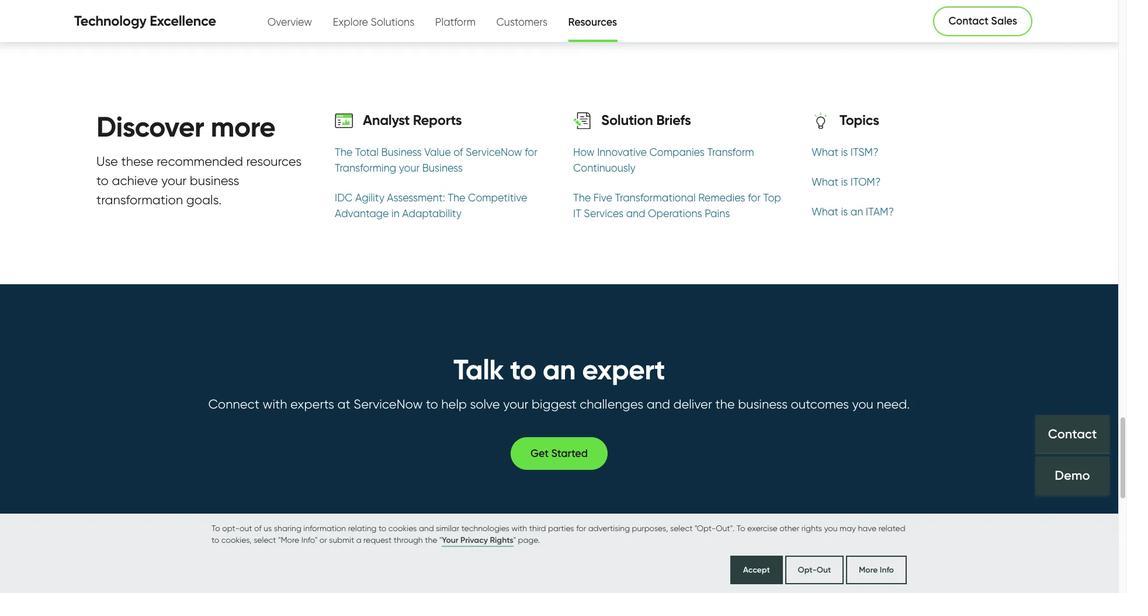 Task type: describe. For each thing, give the bounding box(es) containing it.
what is itsm?
[[812, 146, 879, 158]]

outcomes
[[791, 397, 849, 412]]

to up the request
[[379, 524, 386, 533]]

the for the total business value of servicenow for transforming your business
[[335, 146, 353, 158]]

relating
[[348, 524, 377, 533]]

the for the five transformational remedies for top it services and operations pains
[[573, 192, 591, 204]]

2 to from the left
[[737, 524, 745, 533]]

to inside use these recommended resources to achieve your business transformation goals.
[[96, 173, 109, 188]]

with inside to opt-out of us sharing information relating to cookies and similar technologies with third parties for advertising purposes, select "opt-out".  to exercise other rights you may have related to cookies, select "more info" or submit a request through the "
[[512, 524, 527, 533]]

transformational
[[615, 192, 696, 204]]

your privacy rights link
[[442, 535, 513, 548]]

to left 'help'
[[426, 397, 438, 412]]

advantage
[[335, 207, 389, 220]]

1 vertical spatial business
[[738, 397, 788, 412]]

goals.
[[186, 192, 222, 207]]

analyst
[[363, 112, 410, 129]]

submit
[[329, 536, 354, 545]]

accept
[[743, 565, 770, 576]]

how
[[573, 146, 595, 158]]

topics
[[840, 112, 879, 129]]

value
[[424, 146, 451, 158]]

exercise
[[747, 524, 778, 533]]

assessment:
[[387, 192, 445, 204]]

may
[[840, 524, 856, 533]]

"opt-
[[695, 524, 716, 533]]

how innovative companies transform continuously
[[573, 146, 754, 174]]

itam?
[[866, 206, 894, 218]]

or
[[319, 536, 327, 545]]

us
[[264, 524, 272, 533]]

other
[[780, 524, 799, 533]]

an for to
[[543, 352, 576, 387]]

cookies,
[[221, 536, 252, 545]]

0 horizontal spatial select
[[254, 536, 276, 545]]

overview link
[[267, 2, 312, 39]]

opt-out button
[[785, 556, 844, 585]]

achieve
[[112, 173, 158, 188]]

how innovative companies transform continuously link
[[573, 144, 784, 176]]

itom?
[[851, 176, 881, 188]]

services
[[584, 207, 624, 220]]

your inside use these recommended resources to achieve your business transformation goals.
[[161, 173, 187, 188]]

1 to from the left
[[212, 524, 220, 533]]

explore solutions link
[[333, 2, 414, 39]]

what is itom? link
[[812, 174, 1022, 190]]

parties
[[548, 524, 574, 533]]

remedies
[[698, 192, 745, 204]]

innovative
[[597, 146, 647, 158]]

privacy
[[461, 535, 488, 546]]

rights
[[490, 535, 513, 546]]

contact for contact
[[1048, 427, 1097, 442]]

for inside to opt-out of us sharing information relating to cookies and similar technologies with third parties for advertising purposes, select "opt-out".  to exercise other rights you may have related to cookies, select "more info" or submit a request through the "
[[576, 524, 586, 533]]

idc agility assessment: the competitive advantage in adaptability
[[335, 192, 527, 220]]

" inside to opt-out of us sharing information relating to cookies and similar technologies with third parties for advertising purposes, select "opt-out".  to exercise other rights you may have related to cookies, select "more info" or submit a request through the "
[[439, 536, 442, 545]]

is for itom?
[[841, 176, 848, 188]]

get started link
[[511, 438, 608, 470]]

connect with experts at servicenow to help solve your biggest challenges and deliver the business outcomes you need.
[[208, 397, 910, 412]]

of inside to opt-out of us sharing information relating to cookies and similar technologies with third parties for advertising purposes, select "opt-out".  to exercise other rights you may have related to cookies, select "more info" or submit a request through the "
[[254, 524, 262, 533]]

the inside idc agility assessment: the competitive advantage in adaptability
[[448, 192, 465, 204]]

use these recommended resources to achieve your business transformation goals.
[[96, 154, 302, 207]]

reports
[[413, 112, 462, 129]]

is for an
[[841, 206, 848, 218]]

get started
[[531, 447, 588, 460]]

expert
[[582, 352, 665, 387]]

companies
[[649, 146, 705, 158]]

experts
[[290, 397, 334, 412]]

adaptability
[[402, 207, 462, 220]]

demo
[[1055, 468, 1090, 484]]

to opt-out of us sharing information relating to cookies and similar technologies with third parties for advertising purposes, select "opt-out".  to exercise other rights you may have related to cookies, select "more info" or submit a request through the "
[[212, 524, 905, 545]]

get
[[531, 447, 549, 460]]

talk
[[453, 352, 504, 387]]

idc
[[335, 192, 353, 204]]

the total business value of servicenow for transforming your business
[[335, 146, 538, 174]]

the five transformational remedies for top it services and operations pains
[[573, 192, 781, 220]]

started
[[551, 447, 588, 460]]

your privacy rights " page.
[[442, 535, 540, 546]]

out
[[817, 565, 831, 576]]

solution briefs
[[601, 112, 691, 129]]

discover more
[[96, 109, 275, 144]]

out".
[[716, 524, 735, 533]]

contact link
[[1035, 416, 1110, 454]]

and inside to opt-out of us sharing information relating to cookies and similar technologies with third parties for advertising purposes, select "opt-out".  to exercise other rights you may have related to cookies, select "more info" or submit a request through the "
[[419, 524, 434, 533]]

" inside the your privacy rights " page.
[[513, 536, 516, 545]]

is for itsm?
[[841, 146, 848, 158]]

what is itsm? link
[[812, 144, 1022, 160]]

overview
[[267, 15, 312, 28]]

1 vertical spatial business
[[422, 162, 463, 174]]



Task type: locate. For each thing, give the bounding box(es) containing it.
2 horizontal spatial the
[[573, 192, 591, 204]]

2 vertical spatial what
[[812, 206, 838, 218]]

third
[[529, 524, 546, 533]]

platform
[[435, 15, 476, 28]]

idc agility assessment: the competitive advantage in adaptability link
[[335, 190, 545, 221]]

resources link
[[568, 3, 617, 40]]

2 horizontal spatial for
[[748, 192, 761, 204]]

the five transformational remedies for top it services and operations pains link
[[573, 190, 784, 221]]

0 horizontal spatial business
[[190, 173, 239, 188]]

0 horizontal spatial an
[[543, 352, 576, 387]]

resources
[[568, 15, 617, 28]]

1 " from the left
[[439, 536, 442, 545]]

your for connect
[[503, 397, 529, 412]]

0 horizontal spatial contact
[[949, 15, 989, 27]]

the left the total
[[335, 146, 353, 158]]

for left top
[[748, 192, 761, 204]]

what inside what is itom? link
[[812, 176, 838, 188]]

0 vertical spatial business
[[190, 173, 239, 188]]

select down 'us' at the bottom
[[254, 536, 276, 545]]

need.
[[877, 397, 910, 412]]

customers link
[[496, 2, 548, 39]]

contact
[[949, 15, 989, 27], [1048, 427, 1097, 442]]

technologies
[[461, 524, 509, 533]]

3 is from the top
[[841, 206, 848, 218]]

solution
[[601, 112, 653, 129]]

use
[[96, 154, 118, 169]]

technology
[[74, 12, 146, 29]]

0 horizontal spatial business
[[381, 146, 422, 158]]

1 vertical spatial select
[[254, 536, 276, 545]]

an inside "link"
[[851, 206, 863, 218]]

demo link
[[1035, 457, 1110, 496]]

0 vertical spatial business
[[381, 146, 422, 158]]

to right talk
[[510, 352, 536, 387]]

deliver
[[673, 397, 712, 412]]

1 horizontal spatial the
[[715, 397, 735, 412]]

talk to an expert
[[453, 352, 665, 387]]

the up it
[[573, 192, 591, 204]]

accept button
[[730, 556, 783, 585]]

of inside the total business value of servicenow for transforming your business
[[454, 146, 463, 158]]

what for what is itom?
[[812, 176, 838, 188]]

1 horizontal spatial business
[[738, 397, 788, 412]]

select left '"opt-'
[[670, 524, 693, 533]]

platform link
[[435, 2, 476, 39]]

1 vertical spatial the
[[425, 536, 437, 545]]

more info button
[[846, 556, 907, 585]]

the inside to opt-out of us sharing information relating to cookies and similar technologies with third parties for advertising purposes, select "opt-out".  to exercise other rights you may have related to cookies, select "more info" or submit a request through the "
[[425, 536, 437, 545]]

what for what is itsm?
[[812, 146, 838, 158]]

for inside the five transformational remedies for top it services and operations pains
[[748, 192, 761, 204]]

what up what is itom?
[[812, 146, 838, 158]]

to left the opt-
[[212, 524, 220, 533]]

an
[[851, 206, 863, 218], [543, 352, 576, 387]]

what inside what is itsm? "link"
[[812, 146, 838, 158]]

contact up demo
[[1048, 427, 1097, 442]]

information
[[303, 524, 346, 533]]

business up goals.
[[190, 173, 239, 188]]

what down what is itom?
[[812, 206, 838, 218]]

it
[[573, 207, 581, 220]]

1 horizontal spatial select
[[670, 524, 693, 533]]

0 horizontal spatial the
[[335, 146, 353, 158]]

0 vertical spatial of
[[454, 146, 463, 158]]

the total business value of servicenow for transforming your business link
[[335, 144, 545, 176]]

your inside the total business value of servicenow for transforming your business
[[399, 162, 420, 174]]

0 horizontal spatial you
[[824, 524, 838, 533]]

0 vertical spatial for
[[525, 146, 538, 158]]

" left the page.
[[513, 536, 516, 545]]

and left the deliver
[[647, 397, 670, 412]]

servicenow inside the total business value of servicenow for transforming your business
[[466, 146, 522, 158]]

2 vertical spatial for
[[576, 524, 586, 533]]

1 horizontal spatial contact
[[1048, 427, 1097, 442]]

analyst reports
[[363, 112, 462, 129]]

3 what from the top
[[812, 206, 838, 218]]

your
[[442, 535, 458, 546]]

1 is from the top
[[841, 146, 848, 158]]

"more
[[278, 536, 299, 545]]

in
[[392, 207, 400, 220]]

0 vertical spatial is
[[841, 146, 848, 158]]

what is itom?
[[812, 176, 881, 188]]

0 vertical spatial with
[[263, 397, 287, 412]]

more
[[211, 109, 275, 144]]

excellence
[[150, 12, 216, 29]]

the left the your
[[425, 536, 437, 545]]

" down the similar
[[439, 536, 442, 545]]

0 vertical spatial an
[[851, 206, 863, 218]]

2 is from the top
[[841, 176, 848, 188]]

itsm?
[[851, 146, 879, 158]]

an for is
[[851, 206, 863, 218]]

2 vertical spatial is
[[841, 206, 848, 218]]

transforming
[[335, 162, 396, 174]]

0 vertical spatial you
[[852, 397, 874, 412]]

for right parties
[[576, 524, 586, 533]]

1 horizontal spatial and
[[626, 207, 645, 220]]

out
[[240, 524, 252, 533]]

servicenow
[[466, 146, 522, 158], [354, 397, 423, 412]]

through
[[394, 536, 423, 545]]

transform
[[707, 146, 754, 158]]

business down value
[[422, 162, 463, 174]]

contact sales link
[[933, 6, 1033, 36]]

rights
[[802, 524, 822, 533]]

to
[[96, 173, 109, 188], [510, 352, 536, 387], [426, 397, 438, 412], [379, 524, 386, 533], [212, 536, 219, 545]]

contact left sales
[[949, 15, 989, 27]]

for left the how
[[525, 146, 538, 158]]

what is an itam?
[[812, 206, 894, 218]]

select
[[670, 524, 693, 533], [254, 536, 276, 545]]

customers
[[496, 15, 548, 28]]

five
[[594, 192, 612, 204]]

your for the
[[399, 162, 420, 174]]

the
[[335, 146, 353, 158], [448, 192, 465, 204], [573, 192, 591, 204]]

1 vertical spatial what
[[812, 176, 838, 188]]

1 horizontal spatial the
[[448, 192, 465, 204]]

and inside the five transformational remedies for top it services and operations pains
[[626, 207, 645, 220]]

1 vertical spatial an
[[543, 352, 576, 387]]

0 horizontal spatial to
[[212, 524, 220, 533]]

and down transformational
[[626, 207, 645, 220]]

is left itsm?
[[841, 146, 848, 158]]

advertising
[[588, 524, 630, 533]]

with up the page.
[[512, 524, 527, 533]]

you left 'need.'
[[852, 397, 874, 412]]

0 horizontal spatial your
[[161, 173, 187, 188]]

technology excellence
[[74, 12, 216, 29]]

1 horizontal spatial business
[[422, 162, 463, 174]]

1 horizontal spatial your
[[399, 162, 420, 174]]

1 vertical spatial of
[[254, 524, 262, 533]]

1 horizontal spatial to
[[737, 524, 745, 533]]

total
[[355, 146, 379, 158]]

0 horizontal spatial for
[[525, 146, 538, 158]]

1 horizontal spatial servicenow
[[466, 146, 522, 158]]

your up "assessment:"
[[399, 162, 420, 174]]

0 horizontal spatial of
[[254, 524, 262, 533]]

resources
[[246, 154, 302, 169]]

2 vertical spatial and
[[419, 524, 434, 533]]

is left itom?
[[841, 176, 848, 188]]

1 vertical spatial contact
[[1048, 427, 1097, 442]]

the inside the total business value of servicenow for transforming your business
[[335, 146, 353, 158]]

1 vertical spatial and
[[647, 397, 670, 412]]

info"
[[301, 536, 317, 545]]

1 horizontal spatial "
[[513, 536, 516, 545]]

1 horizontal spatial for
[[576, 524, 586, 533]]

the up adaptability
[[448, 192, 465, 204]]

servicenow right at
[[354, 397, 423, 412]]

for inside the total business value of servicenow for transforming your business
[[525, 146, 538, 158]]

the inside the five transformational remedies for top it services and operations pains
[[573, 192, 591, 204]]

the right the deliver
[[715, 397, 735, 412]]

1 horizontal spatial with
[[512, 524, 527, 533]]

of right value
[[454, 146, 463, 158]]

cookies
[[388, 524, 417, 533]]

more info
[[859, 565, 894, 576]]

for
[[525, 146, 538, 158], [748, 192, 761, 204], [576, 524, 586, 533]]

business inside use these recommended resources to achieve your business transformation goals.
[[190, 173, 239, 188]]

and
[[626, 207, 645, 220], [647, 397, 670, 412], [419, 524, 434, 533]]

these
[[121, 154, 154, 169]]

0 vertical spatial and
[[626, 207, 645, 220]]

2 horizontal spatial your
[[503, 397, 529, 412]]

agility
[[355, 192, 384, 204]]

business left outcomes at bottom
[[738, 397, 788, 412]]

more
[[859, 565, 878, 576]]

to down the use
[[96, 173, 109, 188]]

1 vertical spatial with
[[512, 524, 527, 533]]

your right solve
[[503, 397, 529, 412]]

0 vertical spatial contact
[[949, 15, 989, 27]]

2 horizontal spatial and
[[647, 397, 670, 412]]

0 vertical spatial the
[[715, 397, 735, 412]]

0 horizontal spatial servicenow
[[354, 397, 423, 412]]

1 horizontal spatial an
[[851, 206, 863, 218]]

page.
[[518, 536, 540, 545]]

solve
[[470, 397, 500, 412]]

what inside what is an itam? "link"
[[812, 206, 838, 218]]

0 horizontal spatial the
[[425, 536, 437, 545]]

0 vertical spatial select
[[670, 524, 693, 533]]

2 " from the left
[[513, 536, 516, 545]]

what is an itam? link
[[812, 204, 1022, 220]]

1 what from the top
[[812, 146, 838, 158]]

you inside to opt-out of us sharing information relating to cookies and similar technologies with third parties for advertising purposes, select "opt-out".  to exercise other rights you may have related to cookies, select "more info" or submit a request through the "
[[824, 524, 838, 533]]

have
[[858, 524, 877, 533]]

you left may on the bottom
[[824, 524, 838, 533]]

contact for contact sales
[[949, 15, 989, 27]]

operations
[[648, 207, 702, 220]]

0 horizontal spatial "
[[439, 536, 442, 545]]

servicenow up "competitive"
[[466, 146, 522, 158]]

solutions
[[371, 15, 414, 28]]

recommended
[[157, 154, 243, 169]]

is down what is itom?
[[841, 206, 848, 218]]

transformation
[[96, 192, 183, 207]]

business down analyst reports
[[381, 146, 422, 158]]

to left cookies,
[[212, 536, 219, 545]]

what down what is itsm? at right top
[[812, 176, 838, 188]]

and left the similar
[[419, 524, 434, 533]]

to right out".
[[737, 524, 745, 533]]

0 horizontal spatial and
[[419, 524, 434, 533]]

2 what from the top
[[812, 176, 838, 188]]

0 horizontal spatial with
[[263, 397, 287, 412]]

is
[[841, 146, 848, 158], [841, 176, 848, 188], [841, 206, 848, 218]]

your down recommended
[[161, 173, 187, 188]]

1 horizontal spatial of
[[454, 146, 463, 158]]

biggest
[[532, 397, 577, 412]]

1 vertical spatial you
[[824, 524, 838, 533]]

1 vertical spatial for
[[748, 192, 761, 204]]

of left 'us' at the bottom
[[254, 524, 262, 533]]

at
[[338, 397, 351, 412]]

1 horizontal spatial you
[[852, 397, 874, 412]]

an up connect with experts at servicenow to help solve your biggest challenges and deliver the business outcomes you need.
[[543, 352, 576, 387]]

0 vertical spatial what
[[812, 146, 838, 158]]

"
[[439, 536, 442, 545], [513, 536, 516, 545]]

a
[[356, 536, 361, 545]]

with left experts
[[263, 397, 287, 412]]

0 vertical spatial servicenow
[[466, 146, 522, 158]]

purposes,
[[632, 524, 668, 533]]

an left itam? at the top of the page
[[851, 206, 863, 218]]

info
[[880, 565, 894, 576]]

top
[[763, 192, 781, 204]]

1 vertical spatial is
[[841, 176, 848, 188]]

what for what is an itam?
[[812, 206, 838, 218]]

pains
[[705, 207, 730, 220]]

discover
[[96, 109, 204, 144]]

1 vertical spatial servicenow
[[354, 397, 423, 412]]



Task type: vqa. For each thing, say whether or not it's contained in the screenshot.
Francisco
no



